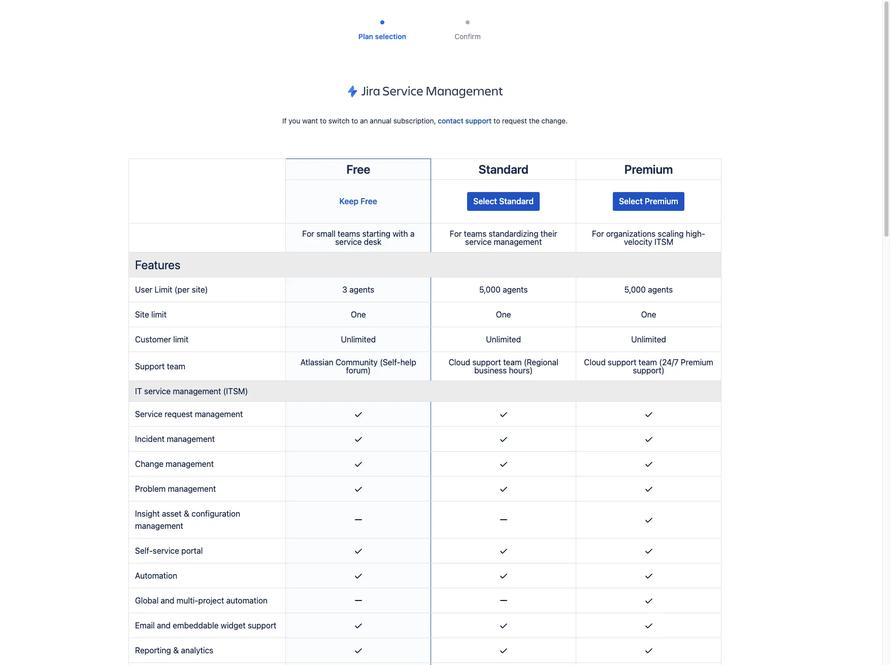 Task type: locate. For each thing, give the bounding box(es) containing it.
1 horizontal spatial 5,000
[[625, 285, 646, 294]]

management up problem management
[[166, 459, 214, 468]]

their
[[541, 229, 558, 238]]

0 horizontal spatial for
[[302, 229, 314, 238]]

teams
[[338, 229, 360, 238], [464, 229, 487, 238]]

standard up standardizing
[[499, 197, 534, 206]]

problem management
[[135, 484, 216, 493]]

to right want in the top left of the page
[[320, 116, 327, 125]]

premium up select premium
[[625, 162, 673, 176]]

limit for site limit
[[151, 310, 167, 319]]

service request management
[[135, 409, 243, 418]]

2 horizontal spatial for
[[592, 229, 604, 238]]

for teams standardizing their service management
[[450, 229, 558, 246]]

2 horizontal spatial one
[[641, 310, 657, 319]]

keep
[[340, 197, 359, 206]]

management down insight
[[135, 521, 183, 530]]

support left (24/7
[[608, 357, 637, 367]]

starting
[[363, 229, 391, 238]]

desk
[[364, 237, 382, 246]]

organizations
[[607, 229, 656, 238]]

management down change management on the bottom of page
[[168, 484, 216, 493]]

management down 'service request management'
[[167, 434, 215, 443]]

itsm
[[655, 237, 674, 246]]

1 horizontal spatial for
[[450, 229, 462, 238]]

premium
[[625, 162, 673, 176], [645, 197, 679, 206], [681, 357, 714, 367]]

and right the email on the bottom left
[[157, 621, 171, 630]]

for inside for small teams starting with a service desk
[[302, 229, 314, 238]]

cloud for cloud support team (regional business hours)
[[449, 357, 471, 367]]

support inside cloud support team (regional business hours)
[[473, 357, 501, 367]]

jira service management image
[[348, 83, 503, 100], [348, 83, 503, 100]]

self-service portal
[[135, 546, 203, 555]]

2 vertical spatial premium
[[681, 357, 714, 367]]

teams left standardizing
[[464, 229, 487, 238]]

service inside 'for teams standardizing their service management'
[[465, 237, 492, 246]]

user limit (per site)
[[135, 285, 208, 294]]

for inside 'for teams standardizing their service management'
[[450, 229, 462, 238]]

premium up scaling
[[645, 197, 679, 206]]

for
[[302, 229, 314, 238], [450, 229, 462, 238], [592, 229, 604, 238]]

cloud support team (24/7 premium support)
[[584, 357, 714, 375]]

1 select from the left
[[474, 197, 497, 206]]

support left hours)
[[473, 357, 501, 367]]

0 horizontal spatial select
[[474, 197, 497, 206]]

to right contact support button
[[494, 116, 500, 125]]

0 vertical spatial standard
[[479, 162, 529, 176]]

service left 'portal'
[[153, 546, 179, 555]]

team for hours)
[[504, 357, 522, 367]]

1 vertical spatial and
[[157, 621, 171, 630]]

confirm
[[455, 32, 481, 41]]

2 to from the left
[[352, 116, 358, 125]]

plan selection
[[359, 32, 406, 41]]

agents
[[350, 285, 375, 294], [503, 285, 528, 294], [648, 285, 673, 294]]

2 horizontal spatial to
[[494, 116, 500, 125]]

0 horizontal spatial one
[[351, 310, 366, 319]]

free up keep free
[[347, 162, 371, 176]]

standard up select standard
[[479, 162, 529, 176]]

subscription,
[[394, 116, 436, 125]]

analytics
[[181, 646, 214, 655]]

team right support
[[167, 362, 185, 371]]

standard
[[479, 162, 529, 176], [499, 197, 534, 206]]

0 horizontal spatial unlimited
[[341, 335, 376, 344]]

select
[[474, 197, 497, 206], [619, 197, 643, 206]]

and left multi-
[[161, 596, 175, 605]]

1 teams from the left
[[338, 229, 360, 238]]

(24/7
[[660, 357, 679, 367]]

1 vertical spatial free
[[361, 197, 377, 206]]

2 horizontal spatial team
[[639, 357, 657, 367]]

teams right small
[[338, 229, 360, 238]]

cloud
[[449, 357, 471, 367], [584, 357, 606, 367]]

limit right the customer
[[173, 335, 189, 344]]

2 horizontal spatial agents
[[648, 285, 673, 294]]

select up 'for teams standardizing their service management'
[[474, 197, 497, 206]]

management
[[494, 237, 542, 246], [173, 386, 221, 396], [195, 409, 243, 418], [167, 434, 215, 443], [166, 459, 214, 468], [168, 484, 216, 493], [135, 521, 183, 530]]

for left organizations
[[592, 229, 604, 238]]

for for for small teams starting with a service desk
[[302, 229, 314, 238]]

velocity
[[624, 237, 653, 246]]

1 horizontal spatial agents
[[503, 285, 528, 294]]

0 horizontal spatial limit
[[151, 310, 167, 319]]

management inside 'for teams standardizing their service management'
[[494, 237, 542, 246]]

1 horizontal spatial unlimited
[[486, 335, 521, 344]]

and for global
[[161, 596, 175, 605]]

unlimited
[[341, 335, 376, 344], [486, 335, 521, 344], [632, 335, 667, 344]]

select for standard
[[474, 197, 497, 206]]

2 cloud from the left
[[584, 357, 606, 367]]

reporting
[[135, 646, 171, 655]]

insight
[[135, 509, 160, 518]]

included image
[[352, 408, 365, 420], [498, 408, 510, 420], [352, 458, 365, 470], [643, 458, 655, 470], [352, 482, 365, 495], [498, 482, 510, 495], [352, 544, 365, 557], [498, 569, 510, 582], [498, 619, 510, 631], [643, 619, 655, 631], [352, 644, 365, 656], [498, 644, 510, 656]]

& right asset
[[184, 509, 190, 518]]

limit
[[151, 310, 167, 319], [173, 335, 189, 344]]

0 vertical spatial and
[[161, 596, 175, 605]]

1 horizontal spatial cloud
[[584, 357, 606, 367]]

(itsm)
[[223, 386, 248, 396]]

1 horizontal spatial team
[[504, 357, 522, 367]]

limit right the site
[[151, 310, 167, 319]]

selection
[[375, 32, 406, 41]]

plan
[[359, 32, 373, 41]]

1 vertical spatial standard
[[499, 197, 534, 206]]

2 for from the left
[[450, 229, 462, 238]]

0 horizontal spatial request
[[165, 409, 193, 418]]

3
[[343, 285, 347, 294]]

small
[[317, 229, 336, 238]]

free right keep
[[361, 197, 377, 206]]

2 horizontal spatial unlimited
[[632, 335, 667, 344]]

unlimited up cloud support team (24/7 premium support)
[[632, 335, 667, 344]]

0 horizontal spatial to
[[320, 116, 327, 125]]

1 horizontal spatial one
[[496, 310, 511, 319]]

management up 'service request management'
[[173, 386, 221, 396]]

management inside insight asset & configuration management
[[135, 521, 183, 530]]

1 vertical spatial &
[[173, 646, 179, 655]]

user
[[135, 285, 152, 294]]

0 horizontal spatial teams
[[338, 229, 360, 238]]

team left (24/7
[[639, 357, 657, 367]]

0 vertical spatial limit
[[151, 310, 167, 319]]

premium right (24/7
[[681, 357, 714, 367]]

cloud inside cloud support team (24/7 premium support)
[[584, 357, 606, 367]]

and
[[161, 596, 175, 605], [157, 621, 171, 630]]

request left the
[[502, 116, 527, 125]]

cloud inside cloud support team (regional business hours)
[[449, 357, 471, 367]]

1 horizontal spatial &
[[184, 509, 190, 518]]

team left (regional
[[504, 357, 522, 367]]

0 horizontal spatial cloud
[[449, 357, 471, 367]]

0 horizontal spatial 5,000
[[480, 285, 501, 294]]

5,000
[[480, 285, 501, 294], [625, 285, 646, 294]]

1 cloud from the left
[[449, 357, 471, 367]]

3 to from the left
[[494, 116, 500, 125]]

& left analytics
[[173, 646, 179, 655]]

0 vertical spatial request
[[502, 116, 527, 125]]

multi-
[[177, 596, 198, 605]]

support team
[[135, 362, 185, 371]]

for left small
[[302, 229, 314, 238]]

management down select standard
[[494, 237, 542, 246]]

with
[[393, 229, 408, 238]]

unlimited up cloud support team (regional business hours)
[[486, 335, 521, 344]]

and for email
[[157, 621, 171, 630]]

standardizing
[[489, 229, 539, 238]]

automation
[[135, 571, 177, 580]]

3 one from the left
[[641, 310, 657, 319]]

one
[[351, 310, 366, 319], [496, 310, 511, 319], [641, 310, 657, 319]]

1 horizontal spatial to
[[352, 116, 358, 125]]

incident
[[135, 434, 165, 443]]

service down select standard
[[465, 237, 492, 246]]

change
[[135, 459, 164, 468]]

support right contact
[[466, 116, 492, 125]]

0 horizontal spatial agents
[[350, 285, 375, 294]]

for inside for organizations scaling high- velocity itsm
[[592, 229, 604, 238]]

an
[[360, 116, 368, 125]]

portal
[[181, 546, 203, 555]]

3 for from the left
[[592, 229, 604, 238]]

service left desk
[[335, 237, 362, 246]]

service right it
[[144, 386, 171, 396]]

team
[[504, 357, 522, 367], [639, 357, 657, 367], [167, 362, 185, 371]]

unlimited up community
[[341, 335, 376, 344]]

1 vertical spatial limit
[[173, 335, 189, 344]]

embeddable
[[173, 621, 219, 630]]

cloud for cloud support team (24/7 premium support)
[[584, 357, 606, 367]]

support
[[466, 116, 492, 125], [473, 357, 501, 367], [608, 357, 637, 367], [248, 621, 277, 630]]

1 horizontal spatial select
[[619, 197, 643, 206]]

team inside cloud support team (24/7 premium support)
[[639, 357, 657, 367]]

included image
[[643, 408, 655, 420], [352, 433, 365, 445], [498, 433, 510, 445], [643, 433, 655, 445], [498, 458, 510, 470], [643, 482, 655, 495], [643, 513, 655, 526], [498, 544, 510, 557], [643, 544, 655, 557], [352, 569, 365, 582], [643, 569, 655, 582], [643, 594, 655, 606], [352, 619, 365, 631], [643, 644, 655, 656]]

team inside cloud support team (regional business hours)
[[504, 357, 522, 367]]

1 vertical spatial request
[[165, 409, 193, 418]]

0 vertical spatial &
[[184, 509, 190, 518]]

contact support button
[[438, 116, 492, 126]]

1 for from the left
[[302, 229, 314, 238]]

incident management
[[135, 434, 215, 443]]

5,000 agents
[[480, 285, 528, 294], [625, 285, 673, 294]]

for right a
[[450, 229, 462, 238]]

2 select from the left
[[619, 197, 643, 206]]

1 one from the left
[[351, 310, 366, 319]]

progress element
[[344, 20, 507, 51]]

request up the incident management
[[165, 409, 193, 418]]

email
[[135, 621, 155, 630]]

0 horizontal spatial 5,000 agents
[[480, 285, 528, 294]]

service
[[335, 237, 362, 246], [465, 237, 492, 246], [144, 386, 171, 396], [153, 546, 179, 555]]

2 teams from the left
[[464, 229, 487, 238]]

for for for organizations scaling high- velocity itsm
[[592, 229, 604, 238]]

&
[[184, 509, 190, 518], [173, 646, 179, 655]]

to left "an"
[[352, 116, 358, 125]]

0 vertical spatial free
[[347, 162, 371, 176]]

1 horizontal spatial limit
[[173, 335, 189, 344]]

select up organizations
[[619, 197, 643, 206]]

not included image
[[352, 513, 365, 526], [498, 513, 510, 526], [352, 594, 365, 606], [498, 594, 510, 606]]

request
[[502, 116, 527, 125], [165, 409, 193, 418]]

1 horizontal spatial 5,000 agents
[[625, 285, 673, 294]]

1 horizontal spatial teams
[[464, 229, 487, 238]]



Task type: describe. For each thing, give the bounding box(es) containing it.
help
[[401, 357, 416, 367]]

2 unlimited from the left
[[486, 335, 521, 344]]

for organizations scaling high- velocity itsm
[[592, 229, 706, 246]]

high-
[[686, 229, 706, 238]]

cloud support team (regional business hours)
[[449, 357, 559, 375]]

premium inside cloud support team (24/7 premium support)
[[681, 357, 714, 367]]

site)
[[192, 285, 208, 294]]

switch
[[329, 116, 350, 125]]

widget
[[221, 621, 246, 630]]

community
[[336, 357, 378, 367]]

it service management (itsm)
[[135, 386, 248, 396]]

select standard
[[474, 197, 534, 206]]

select for premium
[[619, 197, 643, 206]]

teams inside 'for teams standardizing their service management'
[[464, 229, 487, 238]]

3 unlimited from the left
[[632, 335, 667, 344]]

email and embeddable widget support
[[135, 621, 277, 630]]

service
[[135, 409, 163, 418]]

3 agents
[[343, 285, 375, 294]]

1 vertical spatial premium
[[645, 197, 679, 206]]

it
[[135, 386, 142, 396]]

for for for teams standardizing their service management
[[450, 229, 462, 238]]

support right widget
[[248, 621, 277, 630]]

0 horizontal spatial &
[[173, 646, 179, 655]]

& inside insight asset & configuration management
[[184, 509, 190, 518]]

select premium
[[619, 197, 679, 206]]

(regional
[[524, 357, 559, 367]]

site
[[135, 310, 149, 319]]

(per
[[175, 285, 190, 294]]

team for support)
[[639, 357, 657, 367]]

if you want to switch to an annual subscription, contact support to request the change.
[[282, 116, 568, 125]]

hours)
[[509, 366, 533, 375]]

change management
[[135, 459, 214, 468]]

1 5,000 agents from the left
[[480, 285, 528, 294]]

configuration
[[192, 509, 240, 518]]

site limit
[[135, 310, 167, 319]]

1 unlimited from the left
[[341, 335, 376, 344]]

support)
[[633, 366, 665, 375]]

reporting & analytics
[[135, 646, 214, 655]]

customer limit
[[135, 335, 189, 344]]

you
[[289, 116, 301, 125]]

teams inside for small teams starting with a service desk
[[338, 229, 360, 238]]

change.
[[542, 116, 568, 125]]

2 agents from the left
[[503, 285, 528, 294]]

business
[[475, 366, 507, 375]]

1 5,000 from the left
[[480, 285, 501, 294]]

scaling
[[658, 229, 684, 238]]

0 vertical spatial premium
[[625, 162, 673, 176]]

the
[[529, 116, 540, 125]]

atlassian community (self-help forum)
[[301, 357, 416, 375]]

2 5,000 from the left
[[625, 285, 646, 294]]

a
[[410, 229, 415, 238]]

service inside for small teams starting with a service desk
[[335, 237, 362, 246]]

limit for customer limit
[[173, 335, 189, 344]]

global
[[135, 596, 159, 605]]

(self-
[[380, 357, 401, 367]]

contact
[[438, 116, 464, 125]]

features
[[135, 257, 181, 272]]

want
[[302, 116, 318, 125]]

global and multi-project automation
[[135, 596, 268, 605]]

limit
[[155, 285, 172, 294]]

2 one from the left
[[496, 310, 511, 319]]

project
[[198, 596, 224, 605]]

3 agents from the left
[[648, 285, 673, 294]]

automation
[[226, 596, 268, 605]]

if
[[282, 116, 287, 125]]

support inside cloud support team (24/7 premium support)
[[608, 357, 637, 367]]

asset
[[162, 509, 182, 518]]

2 5,000 agents from the left
[[625, 285, 673, 294]]

keep free
[[340, 197, 377, 206]]

problem
[[135, 484, 166, 493]]

self-
[[135, 546, 153, 555]]

1 to from the left
[[320, 116, 327, 125]]

atlassian
[[301, 357, 334, 367]]

support
[[135, 362, 165, 371]]

annual
[[370, 116, 392, 125]]

customer
[[135, 335, 171, 344]]

0 horizontal spatial team
[[167, 362, 185, 371]]

1 horizontal spatial request
[[502, 116, 527, 125]]

1 agents from the left
[[350, 285, 375, 294]]

forum)
[[346, 366, 371, 375]]

insight asset & configuration management
[[135, 509, 240, 530]]

management down (itsm)
[[195, 409, 243, 418]]

for small teams starting with a service desk
[[302, 229, 415, 246]]



Task type: vqa. For each thing, say whether or not it's contained in the screenshot.
Incident management
yes



